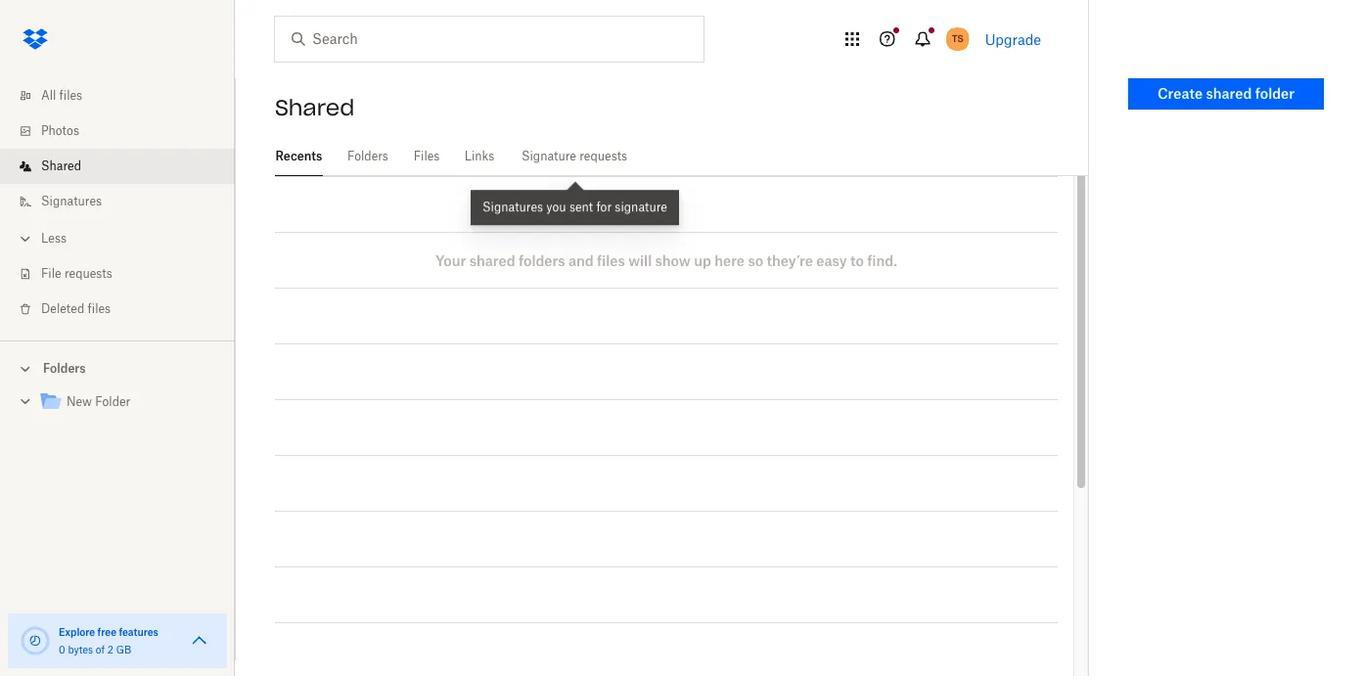 Task type: describe. For each thing, give the bounding box(es) containing it.
upgrade
[[985, 31, 1042, 47]]

create
[[1158, 85, 1203, 102]]

signature requests link
[[519, 137, 630, 173]]

bytes
[[68, 644, 93, 656]]

files link
[[413, 137, 441, 173]]

recents
[[276, 149, 322, 163]]

files for deleted files
[[88, 302, 111, 316]]

deleted files
[[41, 302, 111, 316]]

new folder
[[67, 395, 130, 409]]

0 vertical spatial shared
[[275, 94, 355, 121]]

gb
[[116, 644, 131, 656]]

to
[[851, 252, 864, 269]]

and
[[569, 252, 594, 269]]

signature
[[615, 201, 668, 216]]

upgrade link
[[985, 31, 1042, 47]]

easy
[[817, 252, 847, 269]]

0
[[59, 644, 65, 656]]

features
[[119, 627, 158, 638]]

signatures you sent for signature
[[483, 201, 668, 216]]

file
[[41, 266, 61, 281]]

new
[[67, 395, 92, 409]]

ts button
[[942, 23, 974, 55]]

they're
[[767, 252, 813, 269]]

shared inside shared link
[[41, 159, 81, 173]]

signatures link
[[16, 184, 235, 219]]

links link
[[464, 137, 495, 173]]

find.
[[868, 252, 898, 269]]

signature requests
[[522, 149, 628, 163]]

up
[[694, 252, 712, 269]]

free
[[98, 627, 116, 638]]

create shared folder
[[1158, 85, 1295, 102]]

folders
[[519, 252, 565, 269]]

signatures for signatures
[[41, 194, 102, 209]]

links
[[465, 149, 495, 163]]

folders inside button
[[43, 361, 86, 376]]

files for all files
[[59, 88, 82, 103]]

your
[[436, 252, 466, 269]]

you
[[547, 201, 566, 216]]

sent
[[570, 201, 593, 216]]

signature
[[522, 149, 577, 163]]

so
[[748, 252, 764, 269]]

shared for create
[[1207, 85, 1252, 102]]

here
[[715, 252, 745, 269]]

less
[[41, 231, 67, 246]]

shared list item
[[0, 149, 235, 184]]

dropbox image
[[16, 20, 55, 59]]

deleted
[[41, 302, 84, 316]]

create shared folder button
[[1129, 78, 1325, 110]]

new folder link
[[39, 390, 219, 416]]



Task type: vqa. For each thing, say whether or not it's contained in the screenshot.
do
no



Task type: locate. For each thing, give the bounding box(es) containing it.
shared right your
[[470, 252, 515, 269]]

folders inside tab list
[[348, 149, 388, 163]]

requests up for
[[580, 149, 628, 163]]

requests for signature requests
[[580, 149, 628, 163]]

for
[[597, 201, 612, 216]]

folder
[[95, 395, 130, 409]]

shared
[[275, 94, 355, 121], [41, 159, 81, 173]]

signatures left you
[[483, 201, 543, 216]]

requests right 'file'
[[65, 266, 112, 281]]

1 horizontal spatial shared
[[275, 94, 355, 121]]

folders link
[[346, 137, 390, 173]]

recents link
[[275, 137, 323, 173]]

signatures
[[41, 194, 102, 209], [483, 201, 543, 216]]

0 vertical spatial shared
[[1207, 85, 1252, 102]]

0 horizontal spatial folders
[[43, 361, 86, 376]]

shared down photos
[[41, 159, 81, 173]]

0 horizontal spatial shared
[[470, 252, 515, 269]]

0 vertical spatial requests
[[580, 149, 628, 163]]

0 horizontal spatial signatures
[[41, 194, 102, 209]]

1 horizontal spatial folders
[[348, 149, 388, 163]]

files
[[414, 149, 440, 163]]

0 horizontal spatial files
[[59, 88, 82, 103]]

0 vertical spatial folders
[[348, 149, 388, 163]]

of
[[96, 644, 105, 656]]

shared left folder
[[1207, 85, 1252, 102]]

shared inside 'button'
[[1207, 85, 1252, 102]]

1 horizontal spatial requests
[[580, 149, 628, 163]]

shared up recents link
[[275, 94, 355, 121]]

1 vertical spatial requests
[[65, 266, 112, 281]]

1 horizontal spatial files
[[88, 302, 111, 316]]

ts
[[952, 32, 964, 45]]

folders up new
[[43, 361, 86, 376]]

will
[[629, 252, 652, 269]]

shared link
[[16, 149, 235, 184]]

your shared folders and files will show up here so they're easy to find.
[[436, 252, 898, 269]]

requests for file requests
[[65, 266, 112, 281]]

list containing all files
[[0, 67, 235, 341]]

files
[[59, 88, 82, 103], [597, 252, 625, 269], [88, 302, 111, 316]]

0 horizontal spatial shared
[[41, 159, 81, 173]]

requests
[[580, 149, 628, 163], [65, 266, 112, 281]]

less image
[[16, 229, 35, 249]]

photos
[[41, 123, 79, 138]]

show
[[655, 252, 691, 269]]

1 vertical spatial folders
[[43, 361, 86, 376]]

tab list containing recents
[[275, 137, 1089, 176]]

1 vertical spatial files
[[597, 252, 625, 269]]

shared for your
[[470, 252, 515, 269]]

list
[[0, 67, 235, 341]]

files right all
[[59, 88, 82, 103]]

all files link
[[16, 78, 235, 114]]

signatures up less
[[41, 194, 102, 209]]

folders
[[348, 149, 388, 163], [43, 361, 86, 376]]

all files
[[41, 88, 82, 103]]

folders button
[[0, 353, 235, 383]]

0 horizontal spatial requests
[[65, 266, 112, 281]]

tab list
[[275, 137, 1089, 176]]

shared
[[1207, 85, 1252, 102], [470, 252, 515, 269]]

1 vertical spatial shared
[[41, 159, 81, 173]]

file requests link
[[16, 256, 235, 292]]

explore
[[59, 627, 95, 638]]

file requests
[[41, 266, 112, 281]]

2 horizontal spatial files
[[597, 252, 625, 269]]

quota usage element
[[20, 626, 51, 657]]

Search in folder "Dropbox" text field
[[312, 28, 664, 50]]

files right deleted
[[88, 302, 111, 316]]

2 vertical spatial files
[[88, 302, 111, 316]]

2
[[107, 644, 113, 656]]

1 horizontal spatial signatures
[[483, 201, 543, 216]]

requests inside tab list
[[580, 149, 628, 163]]

1 vertical spatial shared
[[470, 252, 515, 269]]

photos link
[[16, 114, 235, 149]]

explore free features 0 bytes of 2 gb
[[59, 627, 158, 656]]

0 vertical spatial files
[[59, 88, 82, 103]]

all
[[41, 88, 56, 103]]

files left will on the left of page
[[597, 252, 625, 269]]

deleted files link
[[16, 292, 235, 327]]

signatures for signatures you sent for signature
[[483, 201, 543, 216]]

folders left files
[[348, 149, 388, 163]]

1 horizontal spatial shared
[[1207, 85, 1252, 102]]

folder
[[1256, 85, 1295, 102]]



